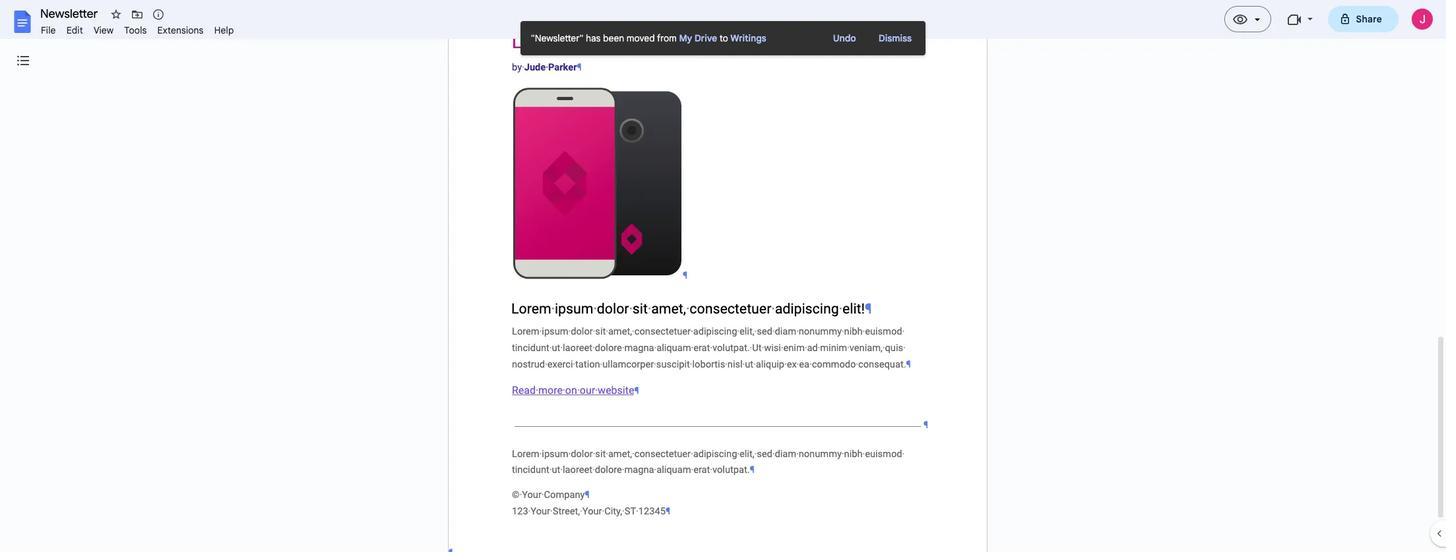 Task type: describe. For each thing, give the bounding box(es) containing it.
menu bar banner
[[0, 0, 1446, 553]]

undo link
[[825, 25, 865, 51]]

writings
[[731, 32, 767, 44]]

writings link
[[731, 32, 767, 44]]

undo
[[833, 32, 856, 44]]

help
[[214, 24, 234, 36]]

moved
[[627, 32, 655, 44]]

my drive link
[[679, 32, 717, 44]]

has
[[586, 32, 601, 44]]

dismiss
[[879, 32, 912, 44]]

my
[[679, 32, 692, 44]]

alert inside menu bar banner
[[521, 21, 926, 55]]

help menu item
[[209, 22, 239, 38]]

Star checkbox
[[107, 5, 125, 24]]

newsletter element
[[36, 5, 1446, 26]]

edit menu item
[[61, 22, 88, 38]]

from
[[657, 32, 677, 44]]

extensions
[[157, 24, 204, 36]]



Task type: vqa. For each thing, say whether or not it's contained in the screenshot.
alert containing "Newsletter" has been moved from
yes



Task type: locate. For each thing, give the bounding box(es) containing it.
tools menu item
[[119, 22, 152, 38]]

drive
[[695, 32, 717, 44]]

extensions menu item
[[152, 22, 209, 38]]

menu bar inside menu bar banner
[[36, 17, 239, 39]]

share button
[[1328, 6, 1399, 32]]

menu bar
[[36, 17, 239, 39]]

dismiss button
[[870, 24, 921, 52]]

"newsletter"
[[531, 32, 584, 44]]

file
[[41, 24, 56, 36]]

alert
[[521, 21, 926, 55]]

menu bar containing file
[[36, 17, 239, 39]]

newsletter
[[40, 7, 98, 21]]

"newsletter" has been moved from my drive to writings
[[531, 32, 767, 44]]

view menu item
[[88, 22, 119, 38]]

edit
[[66, 24, 83, 36]]

share
[[1356, 13, 1382, 25]]

alert containing "newsletter" has been moved from
[[521, 21, 926, 55]]

newsletter application
[[0, 0, 1446, 553]]

been
[[603, 32, 624, 44]]

view
[[94, 24, 114, 36]]

file menu item
[[36, 22, 61, 38]]

tools
[[124, 24, 147, 36]]

to
[[720, 32, 728, 44]]



